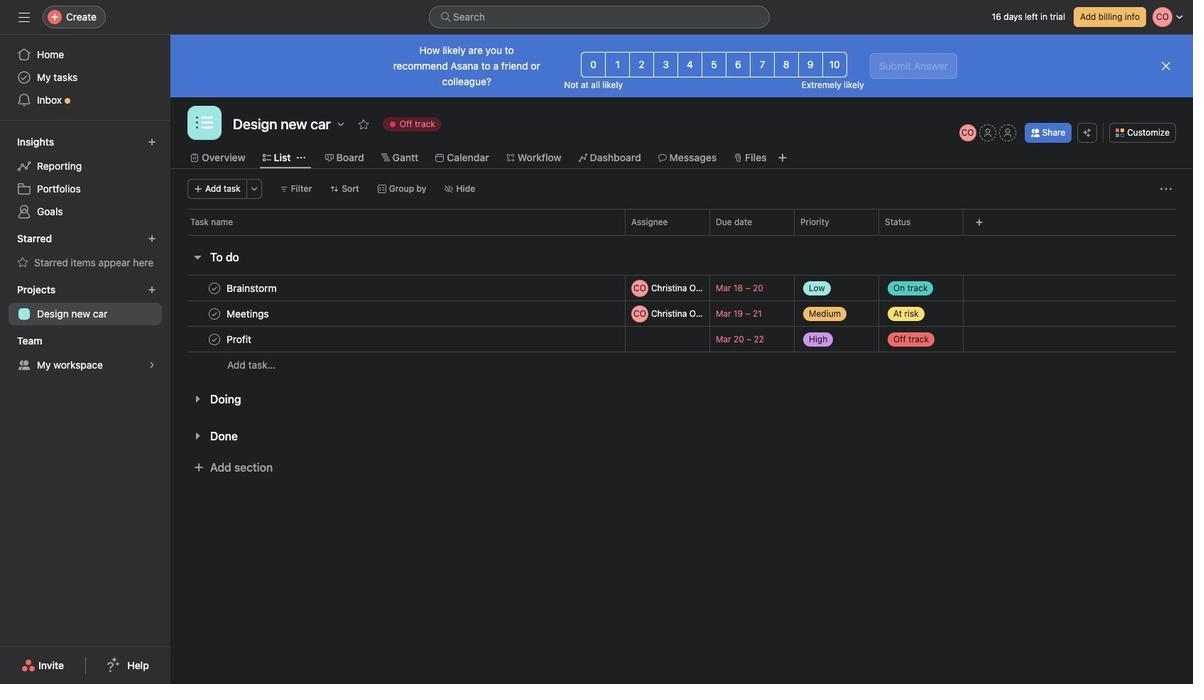 Task type: describe. For each thing, give the bounding box(es) containing it.
mark complete checkbox for task name text box
[[206, 280, 223, 297]]

header to do tree grid
[[171, 275, 1194, 378]]

new project or portfolio image
[[148, 286, 156, 294]]

brainstorm cell
[[171, 275, 625, 301]]

insights element
[[0, 129, 171, 226]]

mark complete checkbox for task name text field inside meetings "cell"
[[206, 305, 223, 322]]

Task name text field
[[224, 281, 281, 295]]

ask ai image
[[1084, 129, 1092, 137]]

manage project members image
[[960, 124, 977, 141]]

1 expand task list for this group image from the top
[[192, 394, 203, 405]]

tab actions image
[[297, 153, 305, 162]]

projects element
[[0, 277, 171, 328]]

add items to starred image
[[148, 234, 156, 243]]

add field image
[[975, 218, 984, 227]]

dismiss image
[[1161, 60, 1172, 72]]

meetings cell
[[171, 301, 625, 327]]



Task type: locate. For each thing, give the bounding box(es) containing it.
starred element
[[0, 226, 171, 277]]

row
[[171, 209, 1194, 235], [188, 234, 1177, 236], [171, 275, 1194, 301], [171, 301, 1194, 327], [171, 326, 1194, 352], [171, 352, 1194, 378]]

add tab image
[[777, 152, 788, 163]]

2 task name text field from the top
[[224, 332, 256, 346]]

1 mark complete checkbox from the top
[[206, 280, 223, 297]]

Task name text field
[[224, 307, 273, 321], [224, 332, 256, 346]]

2 vertical spatial mark complete checkbox
[[206, 331, 223, 348]]

mark complete checkbox for task name text field within the profit cell
[[206, 331, 223, 348]]

hide sidebar image
[[18, 11, 30, 23]]

new insights image
[[148, 138, 156, 146]]

expand task list for this group image
[[192, 394, 203, 405], [192, 431, 203, 442]]

list image
[[196, 114, 213, 131]]

2 mark complete checkbox from the top
[[206, 305, 223, 322]]

profit cell
[[171, 326, 625, 352]]

0 vertical spatial task name text field
[[224, 307, 273, 321]]

teams element
[[0, 328, 171, 379]]

task name text field for mark complete image within the meetings "cell"
[[224, 307, 273, 321]]

task name text field inside meetings "cell"
[[224, 307, 273, 321]]

task name text field inside profit cell
[[224, 332, 256, 346]]

0 vertical spatial expand task list for this group image
[[192, 394, 203, 405]]

2 vertical spatial mark complete image
[[206, 331, 223, 348]]

0 vertical spatial mark complete checkbox
[[206, 280, 223, 297]]

3 mark complete checkbox from the top
[[206, 331, 223, 348]]

1 vertical spatial expand task list for this group image
[[192, 431, 203, 442]]

mark complete image inside profit cell
[[206, 331, 223, 348]]

1 task name text field from the top
[[224, 307, 273, 321]]

task name text field for mark complete image inside the profit cell
[[224, 332, 256, 346]]

3 mark complete image from the top
[[206, 331, 223, 348]]

list box
[[429, 6, 770, 28]]

global element
[[0, 35, 171, 120]]

mark complete image for profit cell
[[206, 331, 223, 348]]

mark complete checkbox inside brainstorm cell
[[206, 280, 223, 297]]

1 vertical spatial mark complete image
[[206, 305, 223, 322]]

mark complete image
[[206, 280, 223, 297], [206, 305, 223, 322], [206, 331, 223, 348]]

None radio
[[630, 52, 654, 77], [654, 52, 679, 77], [702, 52, 727, 77], [726, 52, 751, 77], [750, 52, 775, 77], [798, 52, 823, 77], [630, 52, 654, 77], [654, 52, 679, 77], [702, 52, 727, 77], [726, 52, 751, 77], [750, 52, 775, 77], [798, 52, 823, 77]]

1 mark complete image from the top
[[206, 280, 223, 297]]

None radio
[[581, 52, 606, 77], [605, 52, 630, 77], [678, 52, 703, 77], [774, 52, 799, 77], [823, 52, 847, 77], [581, 52, 606, 77], [605, 52, 630, 77], [678, 52, 703, 77], [774, 52, 799, 77], [823, 52, 847, 77]]

2 mark complete image from the top
[[206, 305, 223, 322]]

mark complete image inside meetings "cell"
[[206, 305, 223, 322]]

mark complete checkbox inside meetings "cell"
[[206, 305, 223, 322]]

mark complete image inside brainstorm cell
[[206, 280, 223, 297]]

see details, my workspace image
[[148, 361, 156, 369]]

Mark complete checkbox
[[206, 280, 223, 297], [206, 305, 223, 322], [206, 331, 223, 348]]

0 vertical spatial mark complete image
[[206, 280, 223, 297]]

1 vertical spatial mark complete checkbox
[[206, 305, 223, 322]]

add to starred image
[[358, 119, 369, 130]]

mark complete checkbox inside profit cell
[[206, 331, 223, 348]]

mark complete image for meetings "cell"
[[206, 305, 223, 322]]

more actions image
[[250, 185, 258, 193]]

option group
[[581, 52, 847, 77]]

1 vertical spatial task name text field
[[224, 332, 256, 346]]

collapse task list for this group image
[[192, 252, 203, 263]]

mark complete image for brainstorm cell
[[206, 280, 223, 297]]

2 expand task list for this group image from the top
[[192, 431, 203, 442]]



Task type: vqa. For each thing, say whether or not it's contained in the screenshot.
the Customize 'DROPDOWN BUTTON'
no



